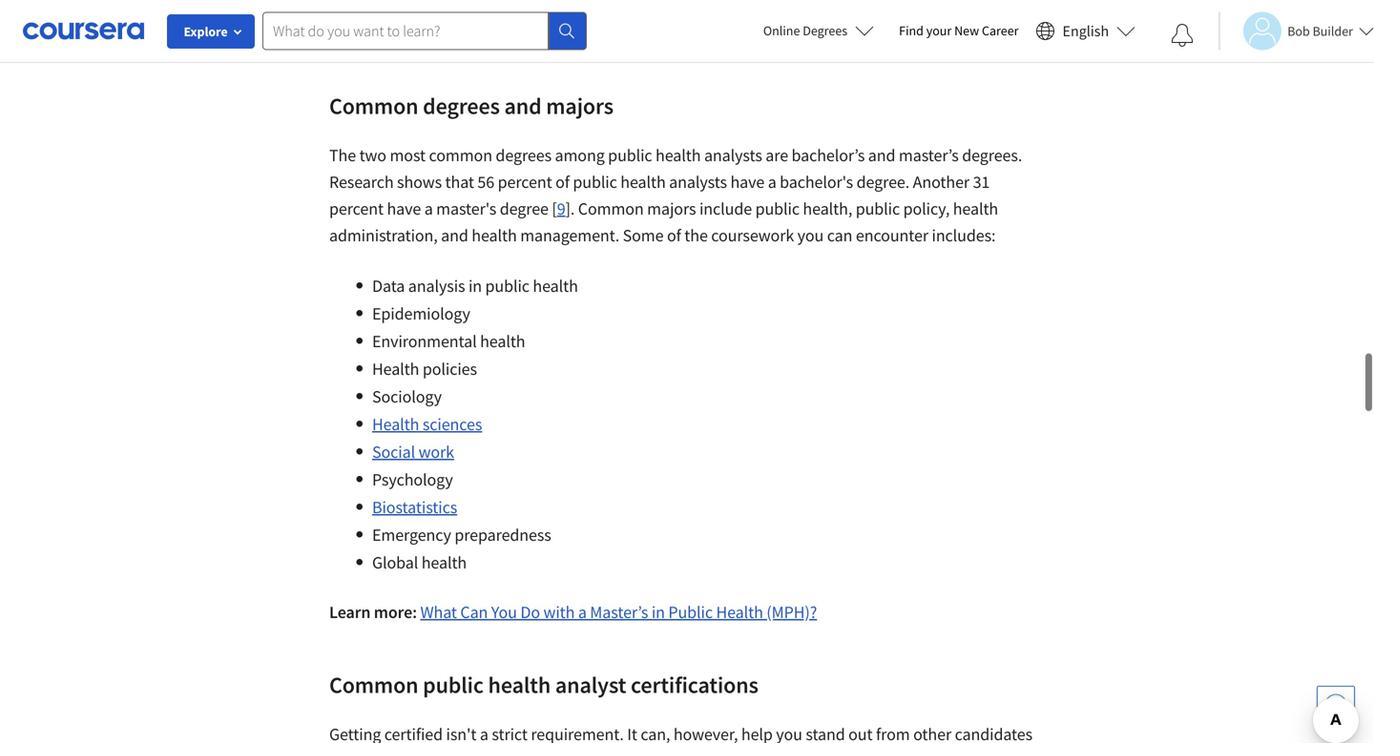 Task type: vqa. For each thing, say whether or not it's contained in the screenshot.
7,000+ to the bottom
no



Task type: describe. For each thing, give the bounding box(es) containing it.
most
[[390, 145, 426, 166]]

the
[[329, 145, 356, 166]]

degrees inside the two most common degrees among public health analysts are bachelor's and master's degrees. research shows that 56 percent of public health analysts have a bachelor's degree. another 31 percent have a master's degree [
[[496, 145, 552, 166]]

health,
[[803, 198, 852, 219]]

What do you want to learn? text field
[[262, 12, 549, 50]]

two
[[359, 145, 386, 166]]

work
[[418, 441, 454, 463]]

health for more:
[[716, 602, 763, 623]]

public down among
[[573, 171, 617, 193]]

english
[[1063, 21, 1109, 41]]

public inside data analysis in public health epidemiology environmental health health policies sociology health sciences social work psychology biostatistics emergency preparedness global health
[[485, 275, 530, 297]]

what can you do with a master's in public health (mph)? link
[[420, 602, 817, 623]]

public
[[668, 602, 713, 623]]

find your new career link
[[889, 19, 1028, 43]]

of inside the two most common degrees among public health analysts are bachelor's and master's degrees. research shows that 56 percent of public health analysts have a bachelor's degree. another 31 percent have a master's degree [
[[555, 171, 570, 193]]

preparedness
[[455, 524, 551, 546]]

environmental
[[372, 331, 477, 352]]

biostatistics link
[[372, 497, 457, 518]]

sociology
[[372, 386, 442, 407]]

master's
[[590, 602, 648, 623]]

among
[[555, 145, 605, 166]]

bob builder button
[[1219, 12, 1374, 50]]

policy,
[[903, 198, 950, 219]]

[
[[552, 198, 557, 219]]

do
[[520, 602, 540, 623]]

9 link
[[557, 198, 565, 219]]

career
[[982, 22, 1019, 39]]

global
[[372, 552, 418, 573]]

public right among
[[608, 145, 652, 166]]

find your new career
[[899, 22, 1019, 39]]

degrees.
[[962, 145, 1022, 166]]

you
[[491, 602, 517, 623]]

majors inside ]. common majors include public health, public policy, health administration, and health management. some of the coursework you can encounter includes:
[[647, 198, 696, 219]]

emergency
[[372, 524, 451, 546]]

1 horizontal spatial in
[[652, 602, 665, 623]]

certifications
[[631, 671, 758, 699]]

1 vertical spatial have
[[387, 198, 421, 219]]

learn
[[329, 602, 371, 623]]

bachelor's
[[792, 145, 865, 166]]

31
[[973, 171, 990, 193]]

]. common majors include public health, public policy, health administration, and health management. some of the coursework you can encounter includes:
[[329, 198, 998, 246]]

0 vertical spatial analysts
[[704, 145, 762, 166]]

learn more: what can you do with a master's in public health (mph)?
[[329, 602, 817, 623]]

management.
[[520, 225, 619, 246]]

explore
[[184, 23, 228, 40]]

explore button
[[167, 14, 255, 49]]

administration,
[[329, 225, 438, 246]]

biostatistics
[[372, 497, 457, 518]]

common
[[429, 145, 492, 166]]

are
[[766, 145, 788, 166]]

0 vertical spatial percent
[[498, 171, 552, 193]]

encounter
[[856, 225, 928, 246]]

find
[[899, 22, 924, 39]]

sciences
[[423, 414, 482, 435]]



Task type: locate. For each thing, give the bounding box(es) containing it.
common up two
[[329, 92, 418, 120]]

1 vertical spatial common
[[578, 198, 644, 219]]

social
[[372, 441, 415, 463]]

1 vertical spatial of
[[667, 225, 681, 246]]

0 vertical spatial and
[[504, 92, 542, 120]]

0 vertical spatial in
[[468, 275, 482, 297]]

public up coursework
[[755, 198, 800, 219]]

degrees
[[423, 92, 500, 120], [496, 145, 552, 166]]

analysts up include
[[669, 171, 727, 193]]

0 vertical spatial majors
[[546, 92, 614, 120]]

builder
[[1313, 22, 1353, 40]]

can
[[460, 602, 488, 623]]

health
[[372, 358, 419, 380], [372, 414, 419, 435], [716, 602, 763, 623]]

0 vertical spatial common
[[329, 92, 418, 120]]

bachelor's
[[780, 171, 853, 193]]

coursera image
[[23, 16, 144, 46]]

1 vertical spatial health
[[372, 414, 419, 435]]

psychology
[[372, 469, 453, 490]]

2 vertical spatial health
[[716, 602, 763, 623]]

of up 9
[[555, 171, 570, 193]]

percent up degree
[[498, 171, 552, 193]]

health
[[656, 145, 701, 166], [620, 171, 666, 193], [953, 198, 998, 219], [472, 225, 517, 246], [533, 275, 578, 297], [480, 331, 525, 352], [421, 552, 467, 573], [488, 671, 551, 699]]

new
[[954, 22, 979, 39]]

public down degree.
[[856, 198, 900, 219]]

1 vertical spatial degrees
[[496, 145, 552, 166]]

bob builder
[[1287, 22, 1353, 40]]

analysts left are
[[704, 145, 762, 166]]

1 horizontal spatial percent
[[498, 171, 552, 193]]

degrees up degree
[[496, 145, 552, 166]]

1 horizontal spatial majors
[[647, 198, 696, 219]]

0 vertical spatial a
[[768, 171, 776, 193]]

1 horizontal spatial and
[[504, 92, 542, 120]]

common right ].
[[578, 198, 644, 219]]

(mph)?
[[767, 602, 817, 623]]

in
[[468, 275, 482, 297], [652, 602, 665, 623]]

1 vertical spatial a
[[424, 198, 433, 219]]

english button
[[1028, 0, 1143, 62]]

master's
[[899, 145, 959, 166]]

percent
[[498, 171, 552, 193], [329, 198, 384, 219]]

bob
[[1287, 22, 1310, 40]]

have
[[730, 171, 765, 193], [387, 198, 421, 219]]

0 horizontal spatial and
[[441, 225, 468, 246]]

a right the with
[[578, 602, 587, 623]]

2 vertical spatial and
[[441, 225, 468, 246]]

majors up among
[[546, 92, 614, 120]]

degrees up common
[[423, 92, 500, 120]]

in right analysis
[[468, 275, 482, 297]]

1 vertical spatial percent
[[329, 198, 384, 219]]

common for degrees
[[329, 92, 418, 120]]

your
[[926, 22, 952, 39]]

majors up the
[[647, 198, 696, 219]]

health for analysis
[[372, 414, 419, 435]]

online degrees button
[[748, 10, 889, 52]]

of inside ]. common majors include public health, public policy, health administration, and health management. some of the coursework you can encounter includes:
[[667, 225, 681, 246]]

degree.
[[857, 171, 910, 193]]

0 horizontal spatial in
[[468, 275, 482, 297]]

0 horizontal spatial majors
[[546, 92, 614, 120]]

0 vertical spatial health
[[372, 358, 419, 380]]

0 vertical spatial of
[[555, 171, 570, 193]]

common inside ]. common majors include public health, public policy, health administration, and health management. some of the coursework you can encounter includes:
[[578, 198, 644, 219]]

the two most common degrees among public health analysts are bachelor's and master's degrees. research shows that 56 percent of public health analysts have a bachelor's degree. another 31 percent have a master's degree [
[[329, 145, 1022, 219]]

of left the
[[667, 225, 681, 246]]

2 horizontal spatial and
[[868, 145, 895, 166]]

].
[[565, 198, 575, 219]]

0 horizontal spatial of
[[555, 171, 570, 193]]

policies
[[423, 358, 477, 380]]

common public health analyst certifications
[[329, 671, 758, 699]]

9
[[557, 198, 565, 219]]

in inside data analysis in public health epidemiology environmental health health policies sociology health sciences social work psychology biostatistics emergency preparedness global health
[[468, 275, 482, 297]]

social work link
[[372, 441, 454, 463]]

common for public
[[329, 671, 418, 699]]

common degrees and majors
[[329, 92, 614, 120]]

analysis
[[408, 275, 465, 297]]

degree
[[500, 198, 549, 219]]

coursework
[[711, 225, 794, 246]]

another
[[913, 171, 970, 193]]

1 vertical spatial analysts
[[669, 171, 727, 193]]

None search field
[[262, 12, 587, 50]]

what
[[420, 602, 457, 623]]

1 horizontal spatial of
[[667, 225, 681, 246]]

show notifications image
[[1171, 24, 1194, 47]]

shows
[[397, 171, 442, 193]]

and
[[504, 92, 542, 120], [868, 145, 895, 166], [441, 225, 468, 246]]

2 vertical spatial a
[[578, 602, 587, 623]]

0 horizontal spatial a
[[424, 198, 433, 219]]

1 vertical spatial majors
[[647, 198, 696, 219]]

majors
[[546, 92, 614, 120], [647, 198, 696, 219]]

online degrees
[[763, 22, 848, 39]]

with
[[543, 602, 575, 623]]

research
[[329, 171, 394, 193]]

health sciences link
[[372, 414, 482, 435]]

health right the public
[[716, 602, 763, 623]]

degrees
[[803, 22, 848, 39]]

more:
[[374, 602, 417, 623]]

master's
[[436, 198, 496, 219]]

health up social
[[372, 414, 419, 435]]

0 vertical spatial degrees
[[423, 92, 500, 120]]

of
[[555, 171, 570, 193], [667, 225, 681, 246]]

0 horizontal spatial have
[[387, 198, 421, 219]]

in left the public
[[652, 602, 665, 623]]

common down more:
[[329, 671, 418, 699]]

analyst
[[555, 671, 626, 699]]

and inside ]. common majors include public health, public policy, health administration, and health management. some of the coursework you can encounter includes:
[[441, 225, 468, 246]]

that
[[445, 171, 474, 193]]

a down shows
[[424, 198, 433, 219]]

public right analysis
[[485, 275, 530, 297]]

some
[[623, 225, 664, 246]]

have down shows
[[387, 198, 421, 219]]

1 vertical spatial and
[[868, 145, 895, 166]]

health up sociology
[[372, 358, 419, 380]]

data analysis in public health epidemiology environmental health health policies sociology health sciences social work psychology biostatistics emergency preparedness global health
[[372, 275, 578, 573]]

help center image
[[1324, 694, 1347, 717]]

include
[[699, 198, 752, 219]]

1 horizontal spatial a
[[578, 602, 587, 623]]

a
[[768, 171, 776, 193], [424, 198, 433, 219], [578, 602, 587, 623]]

56
[[478, 171, 494, 193]]

1 vertical spatial in
[[652, 602, 665, 623]]

includes:
[[932, 225, 996, 246]]

data
[[372, 275, 405, 297]]

0 horizontal spatial percent
[[329, 198, 384, 219]]

percent down research
[[329, 198, 384, 219]]

epidemiology
[[372, 303, 470, 324]]

and inside the two most common degrees among public health analysts are bachelor's and master's degrees. research shows that 56 percent of public health analysts have a bachelor's degree. another 31 percent have a master's degree [
[[868, 145, 895, 166]]

online
[[763, 22, 800, 39]]

you
[[797, 225, 824, 246]]

2 vertical spatial common
[[329, 671, 418, 699]]

analysts
[[704, 145, 762, 166], [669, 171, 727, 193]]

2 horizontal spatial a
[[768, 171, 776, 193]]

common
[[329, 92, 418, 120], [578, 198, 644, 219], [329, 671, 418, 699]]

a down are
[[768, 171, 776, 193]]

0 vertical spatial have
[[730, 171, 765, 193]]

have up include
[[730, 171, 765, 193]]

public
[[608, 145, 652, 166], [573, 171, 617, 193], [755, 198, 800, 219], [856, 198, 900, 219], [485, 275, 530, 297], [423, 671, 484, 699]]

public down the what
[[423, 671, 484, 699]]

can
[[827, 225, 852, 246]]

1 horizontal spatial have
[[730, 171, 765, 193]]

the
[[684, 225, 708, 246]]



